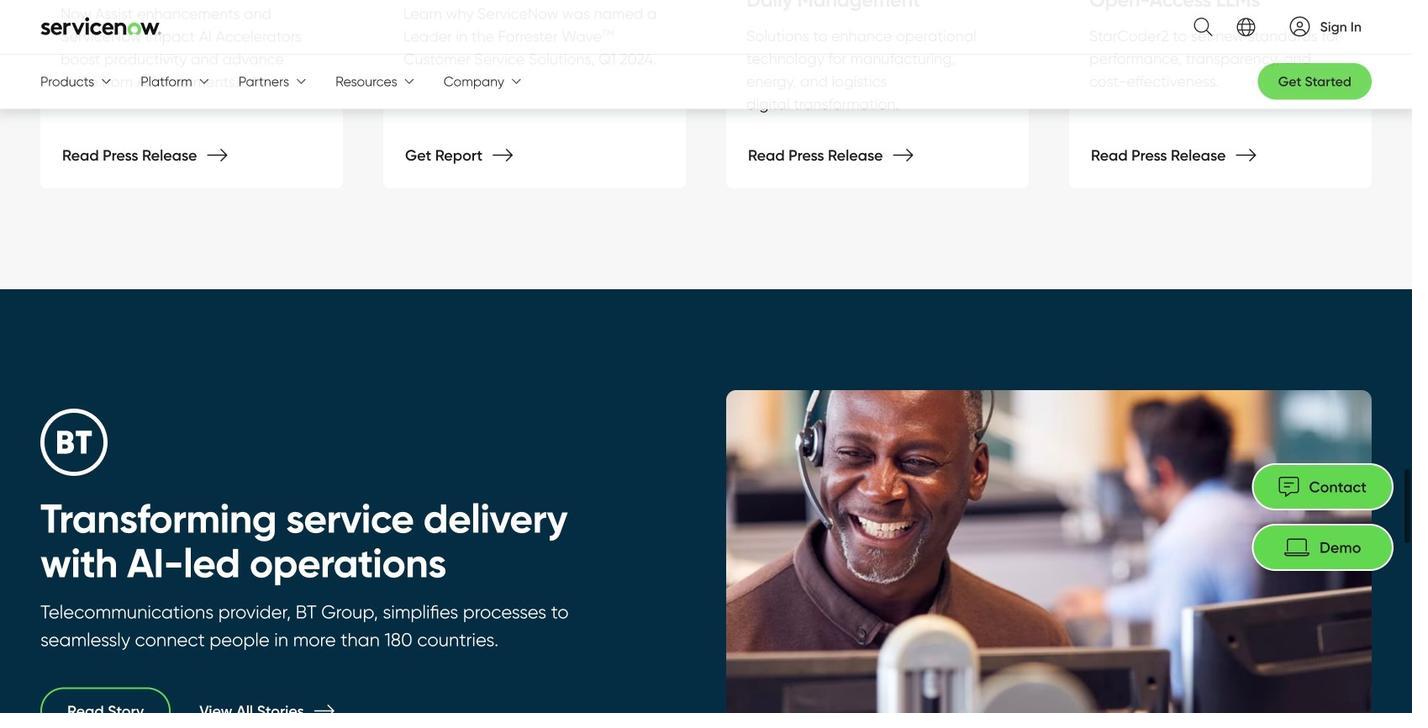 Task type: vqa. For each thing, say whether or not it's contained in the screenshot.
resources.
no



Task type: describe. For each thing, give the bounding box(es) containing it.
servicenow image
[[40, 17, 161, 35]]

search image
[[1185, 8, 1213, 46]]

arc image
[[1291, 16, 1311, 36]]



